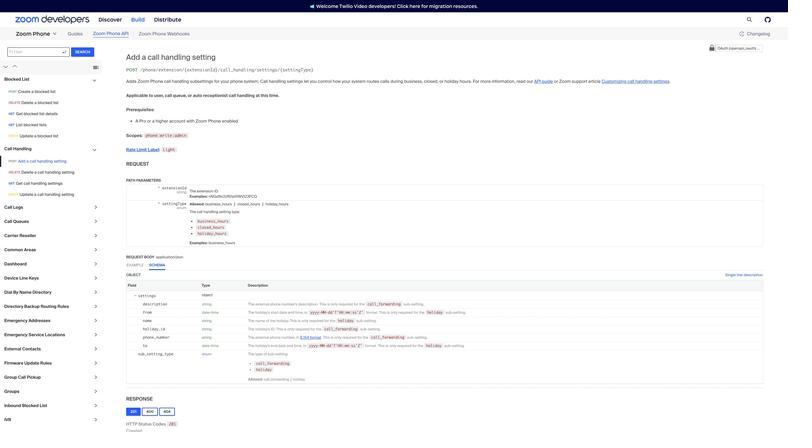 Task type: locate. For each thing, give the bounding box(es) containing it.
0 vertical spatial request
[[126, 161, 149, 167]]

0 vertical spatial date-
[[202, 310, 211, 315]]

201
[[131, 409, 137, 414], [169, 421, 176, 426]]

phone for zoom phone webhooks
[[152, 31, 166, 37]]

notification image
[[310, 4, 316, 9], [310, 4, 314, 9]]

1 phone from the left
[[33, 30, 50, 37]]

holiday_id
[[143, 327, 165, 331]]

2 phone from the left
[[107, 31, 120, 37]]

1 horizontal spatial 201
[[169, 421, 176, 426]]

1 zoom from the left
[[16, 30, 31, 37]]

time
[[211, 310, 219, 315], [211, 343, 219, 348]]

2 request from the top
[[126, 255, 143, 259]]

object
[[126, 272, 141, 277], [202, 292, 213, 297]]

2 zoom from the left
[[93, 31, 106, 37]]

0 horizontal spatial 201
[[131, 409, 137, 414]]

application/json
[[156, 255, 183, 259]]

1 vertical spatial time
[[211, 343, 219, 348]]

2 date-time from the top
[[202, 343, 219, 348]]

3 zoom from the left
[[139, 31, 151, 37]]

history image down search icon
[[740, 31, 747, 36]]

date-time up enum
[[202, 343, 219, 348]]

from
[[143, 310, 152, 315]]

1 vertical spatial object
[[202, 292, 213, 297]]

request left body
[[126, 255, 143, 259]]

phone left the api
[[107, 31, 120, 37]]

codes
[[153, 421, 166, 427]]

line
[[737, 272, 743, 277]]

1 vertical spatial description
[[143, 302, 167, 306]]

1 vertical spatial date-
[[202, 343, 211, 348]]

2 horizontal spatial zoom
[[139, 31, 151, 37]]

string for phone_number
[[202, 335, 212, 340]]

github image
[[765, 17, 771, 23]]

object down type
[[202, 292, 213, 297]]

phone_number
[[143, 335, 169, 340]]

0 horizontal spatial zoom
[[16, 30, 31, 37]]

request up path parameters at the left top of page
[[126, 161, 149, 167]]

1 vertical spatial 201
[[169, 421, 176, 426]]

2 date- from the top
[[202, 343, 211, 348]]

3 string from the top
[[202, 327, 212, 332]]

1 horizontal spatial zoom
[[93, 31, 106, 37]]

201 inside http status codes 201
[[169, 421, 176, 426]]

2 string from the top
[[202, 318, 212, 323]]

http status codes 201
[[126, 421, 176, 427]]

- settings
[[134, 292, 156, 298]]

1 vertical spatial request
[[126, 255, 143, 259]]

description
[[744, 272, 763, 277], [143, 302, 167, 306]]

1 date- from the top
[[202, 310, 211, 315]]

zoom
[[16, 30, 31, 37], [93, 31, 106, 37], [139, 31, 151, 37]]

click
[[397, 3, 409, 9]]

changelog link
[[740, 31, 770, 37]]

sub_setting_type
[[138, 352, 173, 356]]

1 horizontal spatial phone
[[107, 31, 120, 37]]

3 phone from the left
[[152, 31, 166, 37]]

status
[[138, 421, 152, 427]]

date-time down type
[[202, 310, 219, 315]]

phone left webhooks on the left
[[152, 31, 166, 37]]

for
[[421, 3, 428, 9]]

github image
[[765, 17, 771, 23]]

request body application/json
[[126, 255, 183, 259]]

2 horizontal spatial phone
[[152, 31, 166, 37]]

parameters
[[136, 178, 161, 183]]

1 vertical spatial date-time
[[202, 343, 219, 348]]

resources.
[[453, 3, 478, 9]]

1 string from the top
[[202, 302, 212, 307]]

phone left down image
[[33, 30, 50, 37]]

0 horizontal spatial phone
[[33, 30, 50, 37]]

date- down type
[[202, 310, 211, 315]]

0 vertical spatial description
[[744, 272, 763, 277]]

0 vertical spatial date-time
[[202, 310, 219, 315]]

description right line
[[744, 272, 763, 277]]

down image
[[53, 32, 57, 36]]

string
[[202, 302, 212, 307], [202, 318, 212, 323], [202, 327, 212, 332], [202, 335, 212, 340]]

1 time from the top
[[211, 310, 219, 315]]

time for from
[[211, 310, 219, 315]]

zoom phone
[[16, 30, 50, 37]]

welcome twilio video developers! click here for migration resources.
[[316, 3, 478, 9]]

description up from at the bottom left of page
[[143, 302, 167, 306]]

changelog
[[747, 31, 770, 37]]

201 right codes
[[169, 421, 176, 426]]

history image
[[740, 31, 747, 36], [740, 31, 745, 36]]

date-
[[202, 310, 211, 315], [202, 343, 211, 348]]

0 vertical spatial time
[[211, 310, 219, 315]]

4 string from the top
[[202, 335, 212, 340]]

date- for from
[[202, 310, 211, 315]]

1 date-time from the top
[[202, 310, 219, 315]]

phone for zoom phone api
[[107, 31, 120, 37]]

request
[[126, 161, 149, 167], [126, 255, 143, 259]]

0 vertical spatial 201
[[131, 409, 137, 414]]

migration
[[429, 3, 452, 9]]

api
[[121, 31, 129, 37]]

0 horizontal spatial object
[[126, 272, 141, 277]]

date- for to
[[202, 343, 211, 348]]

phone
[[33, 30, 50, 37], [107, 31, 120, 37], [152, 31, 166, 37]]

0 vertical spatial object
[[126, 272, 141, 277]]

1 request from the top
[[126, 161, 149, 167]]

-
[[134, 292, 137, 298]]

path parameters
[[126, 178, 161, 183]]

video
[[354, 3, 367, 9]]

developers!
[[369, 3, 396, 9]]

201 up http
[[131, 409, 137, 414]]

request for request body application/json
[[126, 255, 143, 259]]

object up field
[[126, 272, 141, 277]]

date- up enum
[[202, 343, 211, 348]]

phone for zoom phone
[[33, 30, 50, 37]]

2 time from the top
[[211, 343, 219, 348]]

date-time
[[202, 310, 219, 315], [202, 343, 219, 348]]



Task type: describe. For each thing, give the bounding box(es) containing it.
date-time for from
[[202, 310, 219, 315]]

type
[[202, 283, 210, 288]]

zoom phone webhooks link
[[139, 30, 190, 37]]

welcome
[[316, 3, 338, 9]]

zoom for zoom phone webhooks
[[139, 31, 151, 37]]

guides
[[68, 31, 83, 37]]

request for request
[[126, 161, 149, 167]]

to
[[143, 343, 147, 348]]

here
[[410, 3, 420, 9]]

string for description
[[202, 302, 212, 307]]

date-time for to
[[202, 343, 219, 348]]

zoom phone api
[[93, 31, 129, 37]]

201 button
[[126, 408, 141, 416]]

response
[[126, 396, 153, 402]]

twilio
[[339, 3, 353, 9]]

201 inside button
[[131, 409, 137, 414]]

history image left changelog
[[740, 31, 745, 36]]

field
[[128, 283, 136, 288]]

0 horizontal spatial description
[[143, 302, 167, 306]]

string for name
[[202, 318, 212, 323]]

http
[[126, 421, 137, 427]]

single line description
[[725, 272, 763, 277]]

1 horizontal spatial description
[[744, 272, 763, 277]]

name
[[143, 318, 152, 323]]

zoom phone webhooks
[[139, 31, 190, 37]]

body
[[144, 255, 154, 259]]

webhooks
[[167, 31, 190, 37]]

guides link
[[68, 30, 83, 37]]

404 button
[[159, 408, 175, 416]]

1 horizontal spatial object
[[202, 292, 213, 297]]

welcome twilio video developers! click here for migration resources. link
[[304, 3, 484, 9]]

string for holiday_id
[[202, 327, 212, 332]]

404
[[163, 409, 171, 414]]

search image
[[747, 17, 753, 23]]

zoom for zoom phone api
[[93, 31, 106, 37]]

single
[[725, 272, 736, 277]]

time for to
[[211, 343, 219, 348]]

zoom phone api link
[[93, 30, 129, 37]]

400 button
[[142, 408, 158, 416]]

400
[[146, 409, 154, 414]]

enum
[[202, 352, 212, 356]]

zoom for zoom phone
[[16, 30, 31, 37]]

zoom developer logo image
[[15, 16, 89, 24]]

search image
[[747, 17, 753, 23]]

path
[[126, 178, 135, 183]]

settings
[[138, 293, 156, 298]]



Task type: vqa. For each thing, say whether or not it's contained in the screenshot.


